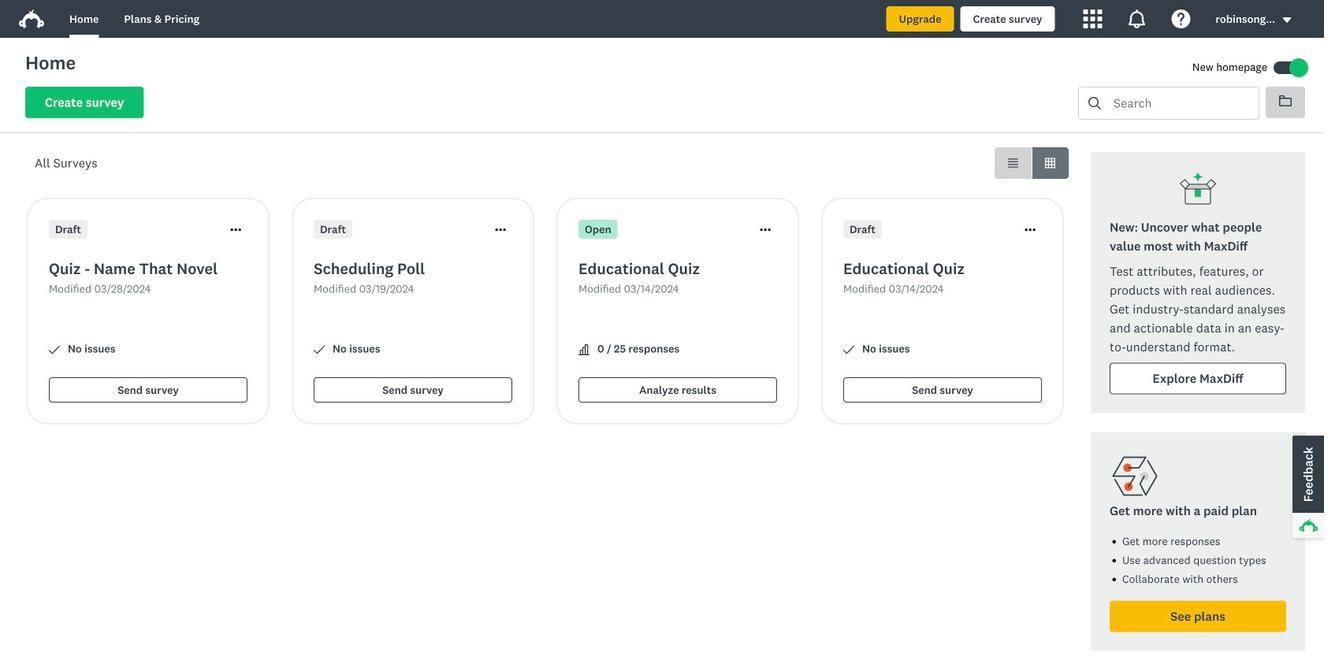 Task type: describe. For each thing, give the bounding box(es) containing it.
1 brand logo image from the top
[[19, 6, 44, 32]]

Search text field
[[1101, 87, 1259, 119]]

notification center icon image
[[1127, 9, 1146, 28]]



Task type: vqa. For each thing, say whether or not it's contained in the screenshot.
second No issues icon from right
yes



Task type: locate. For each thing, give the bounding box(es) containing it.
response count image
[[579, 344, 590, 355], [579, 344, 590, 355]]

no issues image
[[314, 344, 325, 355]]

no issues image
[[49, 344, 60, 355], [843, 344, 854, 355]]

brand logo image
[[19, 6, 44, 32], [19, 9, 44, 28]]

max diff icon image
[[1179, 171, 1217, 209]]

1 no issues image from the left
[[49, 344, 60, 355]]

2 folders image from the top
[[1279, 95, 1292, 106]]

1 horizontal spatial no issues image
[[843, 344, 854, 355]]

2 brand logo image from the top
[[19, 9, 44, 28]]

dropdown arrow icon image
[[1282, 15, 1293, 26], [1283, 17, 1291, 23]]

help icon image
[[1172, 9, 1190, 28]]

2 no issues image from the left
[[843, 344, 854, 355]]

group
[[995, 147, 1069, 179]]

products icon image
[[1083, 9, 1102, 28], [1083, 9, 1102, 28]]

0 horizontal spatial no issues image
[[49, 344, 60, 355]]

folders image
[[1279, 95, 1292, 107], [1279, 95, 1292, 106]]

response based pricing icon image
[[1110, 451, 1160, 502]]

1 folders image from the top
[[1279, 95, 1292, 107]]

search image
[[1088, 97, 1101, 110], [1088, 97, 1101, 110]]



